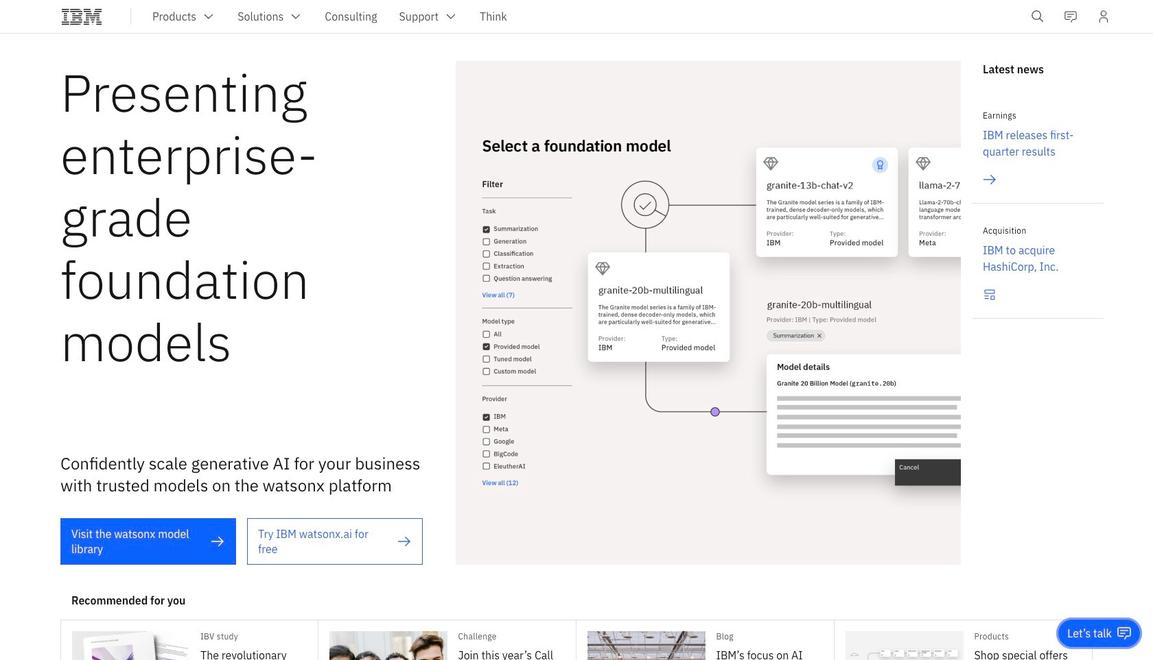 Task type: describe. For each thing, give the bounding box(es) containing it.
let's talk element
[[1068, 627, 1112, 642]]



